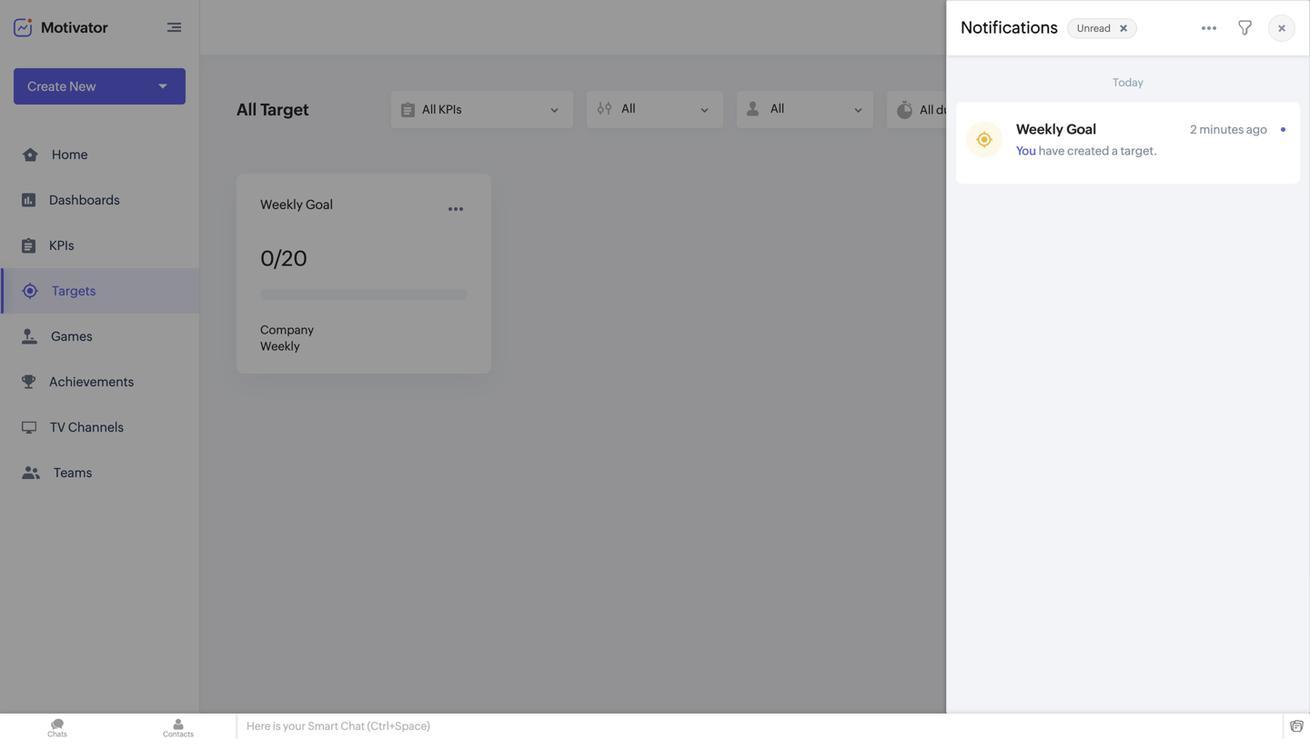 Task type: locate. For each thing, give the bounding box(es) containing it.
target for all target
[[260, 100, 309, 119]]

minutes
[[1200, 123, 1244, 136]]

1 horizontal spatial weekly goal
[[1016, 121, 1097, 137]]

list
[[0, 132, 199, 496]]

games
[[51, 329, 92, 344]]

0 horizontal spatial all
[[237, 100, 257, 119]]

ago
[[1247, 123, 1268, 136]]

0 vertical spatial create
[[27, 79, 67, 94]]

0 horizontal spatial target
[[260, 100, 309, 119]]

created
[[1067, 144, 1110, 158]]

1 horizontal spatial create
[[1111, 102, 1151, 116]]

motivator
[[41, 19, 108, 36]]

goal up you have created a target.
[[1067, 121, 1097, 137]]

target
[[260, 100, 309, 119], [1153, 102, 1191, 116]]

unread
[[1077, 23, 1111, 34]]

your
[[283, 721, 306, 733]]

goal for motivator
[[306, 197, 333, 212]]

(ctrl+space)
[[367, 721, 430, 733]]

chats image
[[0, 714, 115, 740]]

weekly up 0 / 20 in the top of the page
[[260, 197, 303, 212]]

1 vertical spatial weekly goal
[[260, 197, 333, 212]]

weekly goal for motivator
[[260, 197, 333, 212]]

1 horizontal spatial target
[[1153, 102, 1191, 116]]

tv
[[50, 420, 65, 435]]

smart
[[308, 721, 338, 733]]

all for all
[[771, 102, 785, 116]]

is
[[273, 721, 281, 733]]

weekly
[[1016, 121, 1064, 137], [260, 197, 303, 212], [260, 340, 300, 354]]

have
[[1039, 144, 1065, 158]]

weekly goal for notifications
[[1016, 121, 1097, 137]]

2 vertical spatial weekly
[[260, 340, 300, 354]]

1 vertical spatial create
[[1111, 102, 1151, 116]]

create for create new
[[27, 79, 67, 94]]

0 vertical spatial goal
[[1067, 121, 1097, 137]]

create for create target
[[1111, 102, 1151, 116]]

1 vertical spatial goal
[[306, 197, 333, 212]]

target inside button
[[1153, 102, 1191, 116]]

kpis
[[49, 238, 74, 253]]

/
[[274, 247, 282, 271]]

0 vertical spatial weekly goal
[[1016, 121, 1097, 137]]

you
[[1016, 144, 1037, 158]]

targets
[[52, 284, 96, 298]]

new
[[69, 79, 96, 94]]

weekly goal
[[1016, 121, 1097, 137], [260, 197, 333, 212]]

0 horizontal spatial goal
[[306, 197, 333, 212]]

0 / 20
[[260, 247, 308, 271]]

teams
[[54, 466, 92, 480]]

create left new
[[27, 79, 67, 94]]

today
[[1113, 76, 1144, 89]]

goal for notifications
[[1067, 121, 1097, 137]]

all
[[237, 100, 257, 119], [771, 102, 785, 116]]

weekly down company
[[260, 340, 300, 354]]

create inside button
[[1111, 102, 1151, 116]]

1 vertical spatial weekly
[[260, 197, 303, 212]]

you have created a target.
[[1016, 144, 1158, 158]]

home
[[52, 147, 88, 162]]

weekly for motivator
[[260, 197, 303, 212]]

0
[[260, 247, 274, 271]]

1 horizontal spatial all
[[771, 102, 785, 116]]

weekly up have in the right of the page
[[1016, 121, 1064, 137]]

weekly goal up 20
[[260, 197, 333, 212]]

weekly goal up have in the right of the page
[[1016, 121, 1097, 137]]

create down the today
[[1111, 102, 1151, 116]]

weekly inside company weekly
[[260, 340, 300, 354]]

1 horizontal spatial goal
[[1067, 121, 1097, 137]]

goal up 20
[[306, 197, 333, 212]]

0 horizontal spatial create
[[27, 79, 67, 94]]

company
[[260, 323, 314, 337]]

0 vertical spatial weekly
[[1016, 121, 1064, 137]]

0 horizontal spatial weekly goal
[[260, 197, 333, 212]]

goal
[[1067, 121, 1097, 137], [306, 197, 333, 212]]

a
[[1112, 144, 1118, 158]]

2
[[1191, 123, 1197, 136]]

dashboards
[[49, 193, 120, 207]]

create
[[27, 79, 67, 94], [1111, 102, 1151, 116]]



Task type: vqa. For each thing, say whether or not it's contained in the screenshot.
Create New's THE CREATE
yes



Task type: describe. For each thing, give the bounding box(es) containing it.
user image
[[1254, 13, 1283, 42]]

all for all target
[[237, 100, 257, 119]]

all target
[[237, 100, 309, 119]]

tv channels
[[50, 420, 124, 435]]

list containing home
[[0, 132, 199, 496]]

weekly for notifications
[[1016, 121, 1064, 137]]

create new
[[27, 79, 96, 94]]

here
[[247, 721, 271, 733]]

chat
[[341, 721, 365, 733]]

target.
[[1121, 144, 1158, 158]]

20
[[282, 247, 308, 271]]

channels
[[68, 420, 124, 435]]

notifications
[[961, 18, 1058, 37]]

contacts image
[[121, 714, 236, 740]]

2 minutes ago
[[1191, 123, 1268, 136]]

achievements
[[49, 375, 134, 389]]

target for create target
[[1153, 102, 1191, 116]]

company weekly
[[260, 323, 314, 354]]

create target button
[[1088, 91, 1215, 127]]

here is your smart chat (ctrl+space)
[[247, 721, 430, 733]]

create target
[[1111, 102, 1191, 116]]



